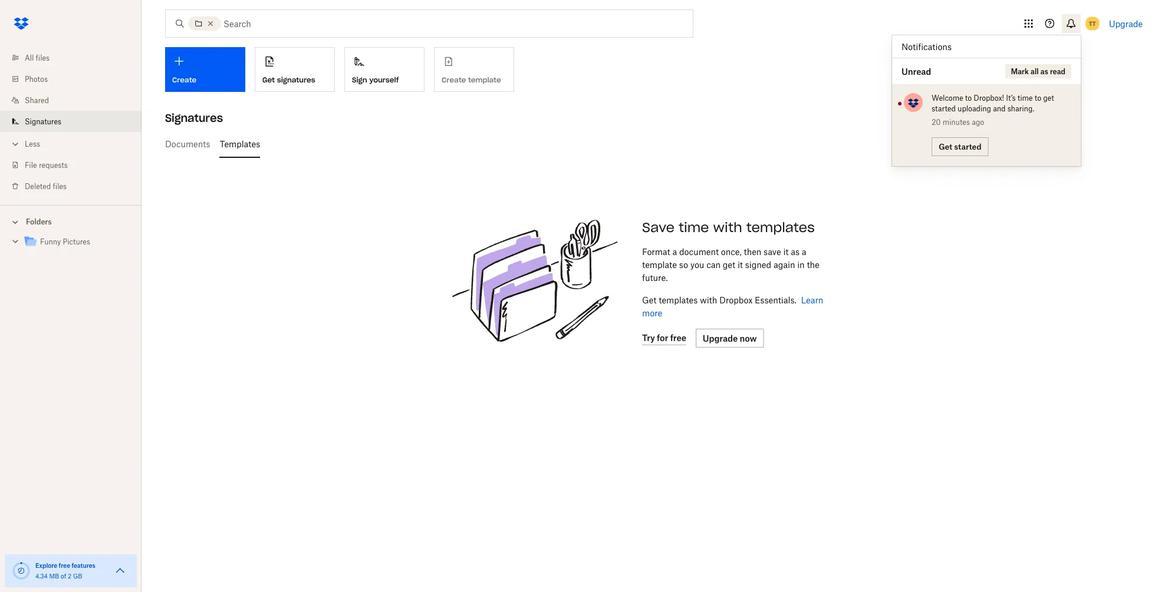 Task type: vqa. For each thing, say whether or not it's contained in the screenshot.
"ROW"
no



Task type: describe. For each thing, give the bounding box(es) containing it.
essentials.
[[755, 295, 797, 305]]

list containing all files
[[0, 40, 142, 205]]

notifications
[[902, 42, 952, 52]]

again
[[774, 260, 796, 270]]

future.
[[643, 273, 668, 283]]

and
[[994, 104, 1006, 113]]

1 horizontal spatial signatures
[[165, 111, 223, 125]]

unread
[[902, 66, 932, 76]]

signatures inside list item
[[25, 117, 61, 126]]

1 to from the left
[[966, 94, 972, 102]]

welcome to dropbox! it's time to get started uploading and sharing. 20 minutes ago
[[932, 94, 1055, 127]]

save time with templates
[[643, 219, 815, 236]]

free
[[59, 563, 70, 570]]

deleted files
[[25, 182, 67, 191]]

get for get started
[[939, 142, 953, 152]]

save
[[643, 219, 675, 236]]

all
[[1031, 67, 1039, 76]]

documents
[[165, 139, 210, 149]]

get signatures button
[[255, 47, 335, 92]]

learn more
[[643, 295, 824, 318]]

time inside welcome to dropbox! it's time to get started uploading and sharing. 20 minutes ago
[[1018, 94, 1033, 102]]

with for time
[[714, 219, 743, 236]]

minutes
[[943, 118, 971, 127]]

the
[[807, 260, 820, 270]]

uploading
[[958, 104, 992, 113]]

signed
[[746, 260, 772, 270]]

mark all as read button
[[1006, 64, 1072, 78]]

sign yourself
[[352, 75, 399, 85]]

all files link
[[9, 47, 142, 68]]

features
[[72, 563, 96, 570]]

get inside welcome to dropbox! it's time to get started uploading and sharing. 20 minutes ago
[[1044, 94, 1055, 102]]

get signatures
[[263, 75, 315, 85]]

file
[[25, 161, 37, 170]]

of
[[61, 573, 66, 581]]

0 horizontal spatial templates
[[659, 295, 698, 305]]

20
[[932, 118, 941, 127]]

ago
[[972, 118, 985, 127]]

1 vertical spatial time
[[679, 219, 710, 236]]

templates
[[220, 139, 260, 149]]

as inside button
[[1041, 67, 1049, 76]]

welcome to dropbox! it's time to get started uploading and sharing. button
[[932, 93, 1070, 114]]

file requests link
[[9, 155, 142, 176]]

funny pictures link
[[24, 235, 132, 250]]

welcome
[[932, 94, 964, 102]]

1 vertical spatial it
[[738, 260, 743, 270]]

you
[[691, 260, 705, 270]]

upgrade link
[[1110, 19, 1143, 29]]

read
[[1051, 67, 1066, 76]]

pictures
[[63, 238, 90, 247]]

file requests
[[25, 161, 68, 170]]

learn
[[801, 295, 824, 305]]

gb
[[73, 573, 82, 581]]

requests
[[39, 161, 68, 170]]

all
[[25, 53, 34, 62]]

it's
[[1007, 94, 1016, 102]]

so
[[680, 260, 688, 270]]

get for get templates with dropbox essentials.
[[643, 295, 657, 305]]

less image
[[9, 138, 21, 150]]



Task type: locate. For each thing, give the bounding box(es) containing it.
templates tab
[[220, 130, 260, 158]]

with
[[714, 219, 743, 236], [700, 295, 718, 305]]

started down ago
[[955, 142, 982, 152]]

0 vertical spatial templates
[[747, 219, 815, 236]]

signatures down "shared"
[[25, 117, 61, 126]]

time up document
[[679, 219, 710, 236]]

document
[[680, 247, 719, 257]]

get started
[[939, 142, 982, 152]]

mark
[[1011, 67, 1029, 76]]

dropbox image
[[9, 12, 33, 35]]

get
[[1044, 94, 1055, 102], [723, 260, 736, 270]]

files for all files
[[36, 53, 50, 62]]

can
[[707, 260, 721, 270]]

1 horizontal spatial it
[[784, 247, 789, 257]]

mark all as read
[[1011, 67, 1066, 76]]

explore
[[35, 563, 57, 570]]

folders
[[26, 218, 52, 227]]

1 vertical spatial files
[[53, 182, 67, 191]]

files right deleted
[[53, 182, 67, 191]]

started
[[932, 104, 956, 113], [955, 142, 982, 152]]

0 horizontal spatial signatures
[[25, 117, 61, 126]]

as right all
[[1041, 67, 1049, 76]]

1 horizontal spatial to
[[1035, 94, 1042, 102]]

1 horizontal spatial get
[[643, 295, 657, 305]]

0 horizontal spatial it
[[738, 260, 743, 270]]

all files
[[25, 53, 50, 62]]

dropbox
[[720, 295, 753, 305]]

0 horizontal spatial time
[[679, 219, 710, 236]]

1 vertical spatial templates
[[659, 295, 698, 305]]

with left dropbox
[[700, 295, 718, 305]]

a right the format
[[673, 247, 677, 257]]

get down 20
[[939, 142, 953, 152]]

1 a from the left
[[673, 247, 677, 257]]

1 horizontal spatial time
[[1018, 94, 1033, 102]]

time
[[1018, 94, 1033, 102], [679, 219, 710, 236]]

get for get signatures
[[263, 75, 275, 85]]

2 horizontal spatial get
[[939, 142, 953, 152]]

get left 'signatures'
[[263, 75, 275, 85]]

1 vertical spatial with
[[700, 295, 718, 305]]

templates up "save"
[[747, 219, 815, 236]]

templates up more
[[659, 295, 698, 305]]

deleted files link
[[9, 176, 142, 197]]

as up in
[[791, 247, 800, 257]]

4.34
[[35, 573, 48, 581]]

documents tab
[[165, 130, 210, 158]]

signatures
[[277, 75, 315, 85]]

to down mark all as read button
[[1035, 94, 1042, 102]]

files
[[36, 53, 50, 62], [53, 182, 67, 191]]

less
[[25, 140, 40, 148]]

0 horizontal spatial get
[[263, 75, 275, 85]]

get started button
[[932, 137, 989, 156]]

to
[[966, 94, 972, 102], [1035, 94, 1042, 102]]

started inside welcome to dropbox! it's time to get started uploading and sharing. 20 minutes ago
[[932, 104, 956, 113]]

files right 'all'
[[36, 53, 50, 62]]

quota usage element
[[12, 562, 31, 581]]

sign yourself button
[[345, 47, 425, 92]]

mb
[[49, 573, 59, 581]]

0 horizontal spatial get
[[723, 260, 736, 270]]

to up the uploading at right top
[[966, 94, 972, 102]]

0 vertical spatial get
[[263, 75, 275, 85]]

get inside format a document once, then save it as a template so you can get it signed again in the future.
[[723, 260, 736, 270]]

get up more
[[643, 295, 657, 305]]

yourself
[[369, 75, 399, 85]]

signatures up documents 'tab'
[[165, 111, 223, 125]]

files inside deleted files link
[[53, 182, 67, 191]]

started down welcome
[[932, 104, 956, 113]]

time up sharing.
[[1018, 94, 1033, 102]]

save
[[764, 247, 782, 257]]

2
[[68, 573, 71, 581]]

a up in
[[802, 247, 807, 257]]

1 vertical spatial get
[[723, 260, 736, 270]]

it up again
[[784, 247, 789, 257]]

signatures link
[[9, 111, 142, 132]]

list
[[0, 40, 142, 205]]

with up once,
[[714, 219, 743, 236]]

folders button
[[0, 213, 142, 230]]

get down read
[[1044, 94, 1055, 102]]

1 horizontal spatial as
[[1041, 67, 1049, 76]]

photos
[[25, 75, 48, 83]]

in
[[798, 260, 805, 270]]

once,
[[721, 247, 742, 257]]

funny
[[40, 238, 61, 247]]

0 vertical spatial get
[[1044, 94, 1055, 102]]

signatures list item
[[0, 111, 142, 132]]

2 to from the left
[[1035, 94, 1042, 102]]

0 horizontal spatial as
[[791, 247, 800, 257]]

format
[[643, 247, 671, 257]]

0 horizontal spatial files
[[36, 53, 50, 62]]

photos link
[[9, 68, 142, 90]]

with for templates
[[700, 295, 718, 305]]

tab list containing documents
[[165, 130, 1148, 158]]

it
[[784, 247, 789, 257], [738, 260, 743, 270]]

dropbox!
[[974, 94, 1005, 102]]

shared link
[[9, 90, 142, 111]]

as inside format a document once, then save it as a template so you can get it signed again in the future.
[[791, 247, 800, 257]]

get down once,
[[723, 260, 736, 270]]

learn more link
[[643, 295, 824, 318]]

0 horizontal spatial a
[[673, 247, 677, 257]]

0 vertical spatial it
[[784, 247, 789, 257]]

0 vertical spatial files
[[36, 53, 50, 62]]

upgrade
[[1110, 19, 1143, 29]]

None field
[[0, 0, 86, 13]]

1 horizontal spatial a
[[802, 247, 807, 257]]

0 vertical spatial time
[[1018, 94, 1033, 102]]

files inside all files link
[[36, 53, 50, 62]]

it down once,
[[738, 260, 743, 270]]

funny pictures
[[40, 238, 90, 247]]

templates
[[747, 219, 815, 236], [659, 295, 698, 305]]

deleted
[[25, 182, 51, 191]]

a
[[673, 247, 677, 257], [802, 247, 807, 257]]

1 horizontal spatial files
[[53, 182, 67, 191]]

as
[[1041, 67, 1049, 76], [791, 247, 800, 257]]

signatures
[[165, 111, 223, 125], [25, 117, 61, 126]]

get templates with dropbox essentials.
[[643, 295, 797, 305]]

0 vertical spatial as
[[1041, 67, 1049, 76]]

1 vertical spatial as
[[791, 247, 800, 257]]

0 vertical spatial with
[[714, 219, 743, 236]]

shared
[[25, 96, 49, 105]]

2 a from the left
[[802, 247, 807, 257]]

1 horizontal spatial get
[[1044, 94, 1055, 102]]

template
[[643, 260, 677, 270]]

files for deleted files
[[53, 182, 67, 191]]

1 vertical spatial get
[[939, 142, 953, 152]]

1 horizontal spatial templates
[[747, 219, 815, 236]]

1 vertical spatial started
[[955, 142, 982, 152]]

get
[[263, 75, 275, 85], [939, 142, 953, 152], [643, 295, 657, 305]]

then
[[744, 247, 762, 257]]

started inside button
[[955, 142, 982, 152]]

sharing.
[[1008, 104, 1035, 113]]

format a document once, then save it as a template so you can get it signed again in the future.
[[643, 247, 820, 283]]

more
[[643, 308, 663, 318]]

explore free features 4.34 mb of 2 gb
[[35, 563, 96, 581]]

sign
[[352, 75, 367, 85]]

0 vertical spatial started
[[932, 104, 956, 113]]

0 horizontal spatial to
[[966, 94, 972, 102]]

2 vertical spatial get
[[643, 295, 657, 305]]

tab list
[[165, 130, 1148, 158]]



